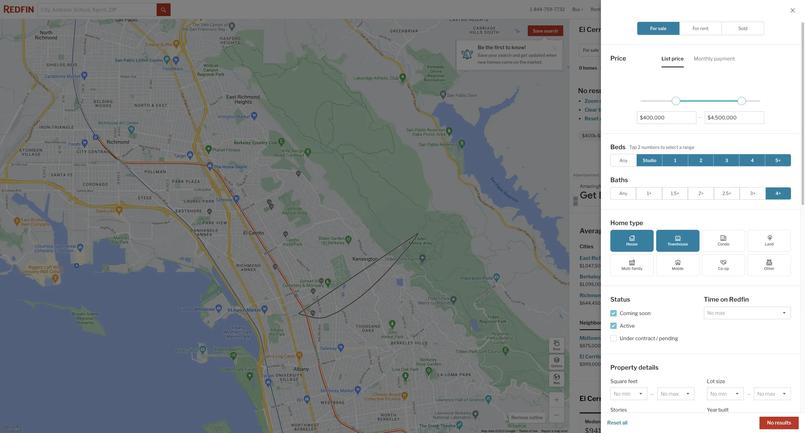 Task type: describe. For each thing, give the bounding box(es) containing it.
more
[[719, 116, 731, 122]]

home
[[610, 219, 628, 227]]

sale inside checkbox
[[658, 26, 666, 31]]

$1,047,500
[[580, 263, 604, 269]]

map for map data ©2023 google
[[481, 430, 487, 433]]

el cerrito
[[702, 155, 723, 161]]

homes inside zoom out clear the map boundary reset all filters or remove one of your filters below to see more homes
[[732, 116, 748, 122]]

land
[[765, 242, 774, 247]]

759-
[[544, 7, 554, 12]]

save for save your search and get updated when new homes come on the market.
[[478, 53, 488, 58]]

midtown homes for sale $875,000
[[580, 336, 636, 349]]

no results inside button
[[767, 420, 791, 426]]

3+
[[750, 191, 755, 196]]

5+ checkbox
[[765, 154, 791, 167]]

berkeley homes for sale $1,095,000
[[580, 274, 636, 287]]

map data ©2023 google
[[481, 430, 515, 433]]

el right near
[[666, 227, 673, 235]]

numbers
[[641, 145, 660, 150]]

el for el cerrito, ca homes for sale
[[579, 25, 585, 34]]

market inside button
[[762, 420, 777, 425]]

House checkbox
[[610, 230, 654, 252]]

save for save search
[[533, 28, 543, 34]]

•
[[600, 66, 602, 71]]

report for report ad
[[788, 174, 797, 178]]

for for for sale checkbox
[[650, 26, 657, 31]]

studio
[[643, 158, 656, 163]]

City, Address, School, Agent, ZIP search field
[[38, 3, 157, 16]]

1 vertical spatial map
[[554, 430, 560, 433]]

Townhouse checkbox
[[656, 230, 699, 252]]

median for median sale price
[[585, 420, 600, 425]]

francisco
[[697, 293, 721, 299]]

zoom out clear the map boundary reset all filters or remove one of your filters below to see more homes
[[585, 98, 748, 122]]

homes inside berkeley homes for sale $1,095,000
[[602, 274, 618, 280]]

0
[[579, 65, 582, 71]]

for inside midtown homes for sale $875,000
[[619, 336, 626, 342]]

report ad button
[[788, 174, 802, 179]]

square
[[610, 379, 627, 385]]

be the first to know!
[[478, 45, 526, 51]]

el cerrito hills homes for sale $999,000
[[580, 354, 649, 367]]

california link
[[673, 155, 695, 161]]

5+
[[775, 158, 781, 163]]

sale inside midtown homes for sale $875,000
[[627, 336, 636, 342]]

for sale inside checkbox
[[650, 26, 666, 31]]

rent
[[700, 26, 709, 31]]

home
[[609, 227, 627, 235]]

2.5+
[[722, 191, 731, 196]]

map for map
[[554, 381, 560, 385]]

for sale inside button
[[583, 48, 599, 53]]

market insights link
[[727, 20, 764, 34]]

estate
[[639, 395, 660, 403]]

search inside save your search and get updated when new homes come on the market.
[[498, 53, 512, 58]]

zip codes element
[[627, 315, 650, 331]]

$1,849,000
[[687, 282, 712, 287]]

and
[[513, 53, 520, 58]]

property details
[[610, 364, 659, 372]]

mobile
[[672, 267, 684, 271]]

el cerrito, ca real estate trends
[[580, 395, 683, 403]]

for inside berkeley homes for sale $1,095,000
[[619, 274, 626, 280]]

baths
[[610, 176, 628, 184]]

one
[[646, 116, 655, 122]]

status
[[610, 296, 630, 304]]

4+ radio
[[765, 187, 791, 200]]

sale inside button
[[591, 48, 599, 53]]

2+
[[698, 191, 704, 196]]

4 checkbox
[[739, 154, 766, 167]]

out
[[599, 98, 607, 104]]

map button
[[549, 372, 565, 387]]

advertisement
[[573, 173, 599, 178]]

$629,000
[[687, 263, 708, 269]]

1 checkbox
[[662, 154, 688, 167]]

0 horizontal spatial no results
[[578, 87, 612, 95]]

1+ radio
[[636, 187, 662, 200]]

0 horizontal spatial market
[[727, 27, 744, 33]]

east richmond heights homes for sale $1,047,500
[[580, 256, 671, 269]]

be
[[478, 45, 484, 51]]

report ad
[[788, 174, 802, 178]]

Other checkbox
[[748, 255, 791, 277]]

to for tap 2 numbers to select a range
[[661, 145, 665, 150]]

2+ radio
[[688, 187, 714, 200]]

cities heading
[[580, 244, 795, 251]]

1 filters from the left
[[606, 116, 620, 122]]

median sale price button
[[580, 413, 651, 434]]

median days on market button
[[723, 413, 795, 434]]

2 checkbox
[[688, 154, 714, 167]]

sale inside button
[[601, 420, 610, 425]]

reset inside zoom out clear the map boundary reset all filters or remove one of your filters below to see more homes
[[585, 116, 599, 122]]

reset inside button
[[607, 420, 621, 426]]

1-
[[530, 7, 534, 12]]

cerrito for el cerrito
[[707, 155, 723, 161]]

zoom
[[585, 98, 598, 104]]

all inside zoom out clear the map boundary reset all filters or remove one of your filters below to see more homes
[[600, 116, 605, 122]]

size
[[716, 379, 725, 385]]

know!
[[512, 45, 526, 51]]

0 horizontal spatial of
[[529, 430, 532, 433]]

your inside zoom out clear the map boundary reset all filters or remove one of your filters below to see more homes
[[662, 116, 673, 122]]

1
[[674, 158, 676, 163]]

of inside zoom out clear the map boundary reset all filters or remove one of your filters below to see more homes
[[656, 116, 661, 122]]

0 horizontal spatial a
[[552, 430, 553, 433]]

townhouse
[[668, 242, 688, 247]]

tap 2 numbers to select a range
[[629, 145, 694, 150]]

0 vertical spatial no
[[578, 87, 587, 95]]

insights
[[745, 27, 764, 33]]

report for report a map error
[[542, 430, 551, 433]]

homes inside richmond homes for sale $644,450
[[605, 293, 621, 299]]

1 vertical spatial cerrito,
[[674, 227, 699, 235]]

0 vertical spatial redfin
[[651, 155, 667, 161]]

house
[[626, 242, 638, 247]]

coming
[[620, 311, 638, 317]]

844-
[[534, 7, 544, 12]]

option group containing house
[[610, 230, 791, 277]]

average
[[580, 227, 607, 235]]

homes inside east richmond heights homes for sale $1,047,500
[[637, 256, 653, 262]]

studio+
[[628, 133, 644, 139]]

search inside 'button'
[[544, 28, 558, 34]]

the inside zoom out clear the map boundary reset all filters or remove one of your filters below to see more homes
[[598, 107, 606, 113]]

0 vertical spatial sale
[[660, 25, 674, 34]]

remove outline button
[[509, 413, 545, 424]]

soon
[[639, 311, 651, 317]]

cerrito, for el cerrito, ca real estate trends
[[587, 395, 612, 403]]

san francisco homes for sale $1,349,900
[[687, 293, 756, 306]]

ad region
[[573, 178, 802, 206]]

$644,450
[[580, 301, 601, 306]]

©2023
[[495, 430, 505, 433]]

0 vertical spatial a
[[679, 145, 682, 150]]

For sale checkbox
[[637, 22, 680, 35]]

list price
[[661, 56, 684, 62]]

for inside el cerrito hills homes for sale $999,000
[[632, 354, 638, 360]]

pending
[[659, 336, 678, 342]]

0 vertical spatial price
[[610, 55, 626, 62]]

homes inside albany homes for sale $629,000
[[705, 256, 721, 262]]

0 vertical spatial 2
[[638, 145, 640, 150]]

maximum price slider
[[738, 97, 746, 105]]

1-844-759-7732 link
[[530, 7, 565, 12]]

first
[[494, 45, 504, 51]]

san
[[687, 293, 696, 299]]

any for studio
[[620, 158, 628, 163]]

no inside button
[[767, 420, 774, 426]]

year
[[707, 408, 717, 414]]

for for for rent option
[[693, 26, 699, 31]]

1 vertical spatial ca
[[700, 227, 710, 235]]

1-844-759-7732
[[530, 7, 565, 12]]

select
[[666, 145, 678, 150]]

no results button
[[760, 417, 799, 430]]

time
[[704, 296, 719, 304]]

Mobile checkbox
[[656, 255, 699, 277]]

homes right the norte
[[711, 354, 727, 360]]

below
[[688, 116, 702, 122]]

el for el cerrito, ca real estate trends
[[580, 395, 586, 403]]

report a map error link
[[542, 430, 568, 433]]

options
[[551, 364, 562, 368]]

el for el cerrito
[[702, 155, 706, 161]]

or
[[621, 116, 626, 122]]



Task type: locate. For each thing, give the bounding box(es) containing it.
homes inside midtown homes for sale $875,000
[[602, 336, 618, 342]]

google image
[[2, 425, 22, 434]]

1 vertical spatial to
[[704, 116, 708, 122]]

for inside east richmond heights homes for sale $1,047,500
[[654, 256, 660, 262]]

zip codes
[[627, 320, 650, 326]]

results
[[589, 87, 612, 95], [775, 420, 791, 426]]

0 vertical spatial any
[[620, 158, 628, 163]]

clear the map boundary button
[[584, 107, 641, 113]]

1 vertical spatial report
[[542, 430, 551, 433]]

median inside median sale price button
[[585, 420, 600, 425]]

1 horizontal spatial market
[[762, 420, 777, 425]]

cerrito, up stories
[[587, 395, 612, 403]]

0 horizontal spatial —
[[650, 392, 654, 397]]

1 horizontal spatial 4+
[[776, 191, 781, 196]]

report right use
[[542, 430, 551, 433]]

for inside albany homes for sale $629,000
[[722, 256, 729, 262]]

map left data
[[481, 430, 487, 433]]

home type
[[610, 219, 643, 227]]

to inside zoom out clear the map boundary reset all filters or remove one of your filters below to see more homes
[[704, 116, 708, 122]]

any inside the any radio
[[619, 191, 627, 196]]

2 inside option
[[700, 158, 702, 163]]

year built
[[707, 408, 729, 414]]

your inside save your search and get updated when new homes come on the market.
[[488, 53, 497, 58]]

tap
[[629, 145, 637, 150]]

cerrito, up for sale button
[[587, 25, 612, 34]]

richmond inside east richmond heights homes for sale $1,047,500
[[591, 256, 616, 262]]

list price element
[[661, 50, 684, 67]]

ca for el cerrito, ca real estate trends
[[614, 395, 624, 403]]

0 horizontal spatial median
[[585, 420, 600, 425]]

— left see
[[699, 115, 702, 120]]

homes
[[624, 25, 648, 34]]

1 horizontal spatial filters
[[674, 116, 687, 122]]

2.5+ radio
[[714, 187, 740, 200]]

$400k-
[[582, 133, 598, 139]]

stories
[[610, 408, 627, 414]]

2 horizontal spatial for
[[693, 26, 699, 31]]

1 horizontal spatial for
[[650, 26, 657, 31]]

homes
[[487, 60, 501, 65], [583, 65, 597, 71], [732, 116, 748, 122], [637, 256, 653, 262], [705, 256, 721, 262], [602, 274, 618, 280], [716, 274, 732, 280], [605, 293, 621, 299], [722, 293, 738, 299], [602, 336, 618, 342], [615, 354, 631, 360], [711, 354, 727, 360]]

the up reset all filters button at top right
[[598, 107, 606, 113]]

0 vertical spatial for sale
[[650, 26, 666, 31]]

be the first to know! dialog
[[456, 36, 563, 70]]

1 vertical spatial market
[[762, 420, 777, 425]]

the
[[485, 45, 493, 51], [520, 60, 526, 65], [598, 107, 606, 113]]

sold
[[738, 26, 748, 31]]

sale inside richmond homes for sale $644,450
[[630, 293, 639, 299]]

Land checkbox
[[748, 230, 791, 252]]

save up new
[[478, 53, 488, 58]]

$999,000
[[580, 362, 601, 367]]

1 horizontal spatial save
[[533, 28, 543, 34]]

0 vertical spatial richmond
[[591, 256, 616, 262]]

map inside 'button'
[[554, 381, 560, 385]]

no right days
[[767, 420, 774, 426]]

1 vertical spatial 2
[[700, 158, 702, 163]]

0 vertical spatial all
[[600, 116, 605, 122]]

1 vertical spatial map
[[481, 430, 487, 433]]

options button
[[549, 355, 565, 371]]

redfin link
[[651, 155, 667, 161]]

1 horizontal spatial all
[[622, 420, 628, 426]]

any down beds
[[620, 158, 628, 163]]

0 vertical spatial your
[[488, 53, 497, 58]]

search up come
[[498, 53, 512, 58]]

prices
[[629, 227, 649, 235]]

midtown
[[580, 336, 601, 342]]

sale up list
[[660, 25, 674, 34]]

reset down stories
[[607, 420, 621, 426]]

price inside button
[[611, 420, 622, 425]]

0 horizontal spatial 2
[[638, 145, 640, 150]]

terms
[[519, 430, 528, 433]]

1 horizontal spatial no results
[[767, 420, 791, 426]]

your
[[488, 53, 497, 58], [662, 116, 673, 122]]

codes
[[635, 320, 650, 326]]

median for median days on market
[[729, 420, 744, 425]]

a left error
[[552, 430, 553, 433]]

market right days
[[762, 420, 777, 425]]

save down 844-
[[533, 28, 543, 34]]

monthly payment element
[[694, 50, 735, 67]]

hills
[[603, 354, 613, 360]]

map down out
[[607, 107, 617, 113]]

under contract / pending
[[620, 336, 678, 342]]

0 horizontal spatial map
[[481, 430, 487, 433]]

no
[[578, 87, 587, 95], [767, 420, 774, 426]]

median sale price
[[585, 420, 622, 425]]

0 vertical spatial to
[[505, 45, 511, 51]]

to inside dialog
[[505, 45, 511, 51]]

0 horizontal spatial all
[[600, 116, 605, 122]]

0 vertical spatial reset
[[585, 116, 599, 122]]

remove
[[511, 415, 528, 421]]

4+ inside 4+ option
[[776, 191, 781, 196]]

2 vertical spatial on
[[756, 420, 761, 425]]

1 median from the left
[[585, 420, 600, 425]]

0 horizontal spatial to
[[505, 45, 511, 51]]

filters
[[606, 116, 620, 122], [674, 116, 687, 122]]

payment
[[714, 56, 735, 62]]

save inside save your search and get updated when new homes come on the market.
[[478, 53, 488, 58]]

save search button
[[528, 25, 563, 36]]

redfin down tap 2 numbers to select a range
[[651, 155, 667, 161]]

2 vertical spatial the
[[598, 107, 606, 113]]

0 horizontal spatial for
[[583, 48, 590, 53]]

time on redfin
[[704, 296, 749, 304]]

on
[[514, 60, 519, 65], [720, 296, 728, 304], [756, 420, 761, 425]]

boundary
[[618, 107, 641, 113]]

1 vertical spatial 4+
[[776, 191, 781, 196]]

price down el cerrito, ca homes for sale
[[610, 55, 626, 62]]

for inside button
[[583, 48, 590, 53]]

el up for sale button
[[579, 25, 585, 34]]

2 median from the left
[[729, 420, 744, 425]]

remove
[[627, 116, 645, 122]]

no up zoom
[[578, 87, 587, 95]]

on right 'time'
[[720, 296, 728, 304]]

sale inside kensington homes for sale $1,849,000
[[741, 274, 750, 280]]

filters down clear the map boundary 'button'
[[606, 116, 620, 122]]

— left 'trends'
[[650, 392, 654, 397]]

homes inside the 0 homes •
[[583, 65, 597, 71]]

3 checkbox
[[714, 154, 740, 167]]

1 vertical spatial any
[[619, 191, 627, 196]]

1 vertical spatial search
[[498, 53, 512, 58]]

on down and
[[514, 60, 519, 65]]

Enter max text field
[[708, 115, 761, 121]]

del norte homes for sale
[[687, 354, 746, 360]]

all down clear the map boundary 'button'
[[600, 116, 605, 122]]

1 horizontal spatial sale
[[660, 25, 674, 34]]

neighborhoods element
[[580, 315, 617, 331]]

sale inside berkeley homes for sale $1,095,000
[[627, 274, 636, 280]]

2 vertical spatial ca
[[614, 395, 624, 403]]

market insights
[[727, 27, 764, 33]]

—
[[699, 115, 702, 120], [650, 392, 654, 397], [747, 392, 751, 397]]

homes inside "san francisco homes for sale $1,349,900"
[[722, 293, 738, 299]]

map down options
[[554, 381, 560, 385]]

0 vertical spatial report
[[788, 174, 797, 178]]

1 horizontal spatial 2
[[700, 158, 702, 163]]

1 vertical spatial of
[[529, 430, 532, 433]]

el for el cerrito hills homes for sale $999,000
[[580, 354, 584, 360]]

0 vertical spatial ca
[[613, 25, 623, 34]]

1 horizontal spatial no
[[767, 420, 774, 426]]

0 horizontal spatial sale
[[601, 420, 610, 425]]

sale inside albany homes for sale $629,000
[[730, 256, 739, 262]]

2 vertical spatial cerrito,
[[587, 395, 612, 403]]

— for lot size
[[747, 392, 751, 397]]

ca for el cerrito, ca homes for sale
[[613, 25, 623, 34]]

homes right new
[[487, 60, 501, 65]]

0 homes •
[[579, 65, 602, 71]]

all inside button
[[622, 420, 628, 426]]

ca up stories
[[614, 395, 624, 403]]

of
[[656, 116, 661, 122], [529, 430, 532, 433]]

minimum price slider
[[672, 97, 680, 105]]

map left error
[[554, 430, 560, 433]]

all down stories
[[622, 420, 628, 426]]

ca up the cities heading
[[700, 227, 710, 235]]

see
[[709, 116, 718, 122]]

1 horizontal spatial reset
[[607, 420, 621, 426]]

1 horizontal spatial the
[[520, 60, 526, 65]]

2 vertical spatial to
[[661, 145, 665, 150]]

redfin right 'time'
[[729, 296, 749, 304]]

0 vertical spatial on
[[514, 60, 519, 65]]

cerrito for el cerrito hills homes for sale $999,000
[[585, 354, 602, 360]]

no results up zoom out button
[[578, 87, 612, 95]]

homes right 0
[[583, 65, 597, 71]]

richmond
[[591, 256, 616, 262], [580, 293, 604, 299]]

0 horizontal spatial redfin
[[651, 155, 667, 161]]

on inside button
[[756, 420, 761, 425]]

el up median sale price
[[580, 395, 586, 403]]

to left see
[[704, 116, 708, 122]]

median left days
[[729, 420, 744, 425]]

0 horizontal spatial 4+
[[661, 133, 666, 139]]

1 vertical spatial price
[[611, 420, 622, 425]]

richmond inside richmond homes for sale $644,450
[[580, 293, 604, 299]]

save search
[[533, 28, 558, 34]]

price
[[672, 56, 684, 62]]

filters left below on the top right
[[674, 116, 687, 122]]

for sale right 'homes'
[[650, 26, 666, 31]]

cerrito up $999,000
[[585, 354, 602, 360]]

your right one
[[662, 116, 673, 122]]

no results right days
[[767, 420, 791, 426]]

for right 'homes'
[[650, 26, 657, 31]]

0 vertical spatial search
[[544, 28, 558, 34]]

clear
[[585, 107, 597, 113]]

on right days
[[756, 420, 761, 425]]

submit search image
[[161, 7, 166, 12]]

el up $999,000
[[580, 354, 584, 360]]

homes down berkeley homes for sale $1,095,000
[[605, 293, 621, 299]]

draw button
[[549, 338, 565, 354]]

$4.5m
[[598, 133, 611, 139]]

Enter min text field
[[640, 115, 694, 121]]

1 horizontal spatial a
[[679, 145, 682, 150]]

report
[[788, 174, 797, 178], [542, 430, 551, 433]]

1 vertical spatial all
[[622, 420, 628, 426]]

homes inside kensington homes for sale $1,849,000
[[716, 274, 732, 280]]

a left range
[[679, 145, 682, 150]]

homes up property
[[615, 354, 631, 360]]

Condo checkbox
[[702, 230, 745, 252]]

del
[[687, 354, 695, 360]]

map region
[[0, 0, 615, 434]]

2 horizontal spatial —
[[747, 392, 751, 397]]

sale inside east richmond heights homes for sale $1,047,500
[[661, 256, 671, 262]]

square feet
[[610, 379, 638, 385]]

reset all filters button
[[584, 116, 620, 122]]

1 horizontal spatial of
[[656, 116, 661, 122]]

4+ for 4+
[[776, 191, 781, 196]]

4+ for 4+ baths
[[661, 133, 666, 139]]

contract
[[635, 336, 655, 342]]

active
[[620, 323, 635, 329]]

monthly payment
[[694, 56, 735, 62]]

1 horizontal spatial search
[[544, 28, 558, 34]]

for inside checkbox
[[650, 26, 657, 31]]

1 horizontal spatial median
[[729, 420, 744, 425]]

2 right california 'link'
[[700, 158, 702, 163]]

coming soon
[[620, 311, 651, 317]]

the down get
[[520, 60, 526, 65]]

for inside option
[[693, 26, 699, 31]]

cerrito inside el cerrito hills homes for sale $999,000
[[585, 354, 602, 360]]

homes left under
[[602, 336, 618, 342]]

error
[[561, 430, 568, 433]]

homes down co-op
[[716, 274, 732, 280]]

cerrito left 3
[[707, 155, 723, 161]]

cerrito, for el cerrito, ca homes for sale
[[587, 25, 612, 34]]

1 vertical spatial save
[[478, 53, 488, 58]]

Multi-family checkbox
[[610, 255, 654, 277]]

reset down clear
[[585, 116, 599, 122]]

7732
[[554, 7, 565, 12]]

the right be at the right
[[485, 45, 493, 51]]

1 vertical spatial your
[[662, 116, 673, 122]]

any down the "baths"
[[619, 191, 627, 196]]

homes down kensington homes for sale $1,849,000
[[722, 293, 738, 299]]

2 horizontal spatial to
[[704, 116, 708, 122]]

0 vertical spatial no results
[[578, 87, 612, 95]]

median left 'reset all'
[[585, 420, 600, 425]]

save inside 'button'
[[533, 28, 543, 34]]

results inside button
[[775, 420, 791, 426]]

ca left 'homes'
[[613, 25, 623, 34]]

list box
[[704, 307, 791, 319], [610, 388, 647, 401], [657, 388, 694, 401], [707, 388, 744, 401], [754, 388, 791, 401], [610, 417, 647, 429], [657, 417, 694, 429], [707, 417, 744, 429], [754, 417, 791, 429]]

1 vertical spatial sale
[[601, 420, 610, 425]]

report inside button
[[788, 174, 797, 178]]

0 horizontal spatial cerrito
[[585, 354, 602, 360]]

for sale up the 0 homes •
[[583, 48, 599, 53]]

for inside richmond homes for sale $644,450
[[622, 293, 629, 299]]

come
[[502, 60, 513, 65]]

homes up family
[[637, 256, 653, 262]]

price
[[610, 55, 626, 62], [611, 420, 622, 425]]

— up days
[[747, 392, 751, 397]]

reset all
[[607, 420, 628, 426]]

el cerrito link
[[702, 155, 723, 161]]

for up the 0 homes •
[[583, 48, 590, 53]]

homes inside save your search and get updated when new homes come on the market.
[[487, 60, 501, 65]]

map inside zoom out clear the map boundary reset all filters or remove one of your filters below to see more homes
[[607, 107, 617, 113]]

1 vertical spatial richmond
[[580, 293, 604, 299]]

1.5+ radio
[[662, 187, 688, 200]]

0 vertical spatial cerrito
[[707, 155, 723, 161]]

house,
[[695, 133, 710, 139]]

2 horizontal spatial the
[[598, 107, 606, 113]]

For rent checkbox
[[679, 22, 722, 35]]

1 horizontal spatial your
[[662, 116, 673, 122]]

outline
[[529, 415, 543, 421]]

Sold checkbox
[[722, 22, 764, 35]]

any for 1+
[[619, 191, 627, 196]]

kensington homes for sale $1,849,000
[[687, 274, 750, 287]]

richmond up $644,450
[[580, 293, 604, 299]]

3+ radio
[[740, 187, 766, 200]]

1+
[[647, 191, 651, 196]]

0 vertical spatial the
[[485, 45, 493, 51]]

1 horizontal spatial on
[[720, 296, 728, 304]]

co-op
[[718, 267, 729, 271]]

on inside save your search and get updated when new homes come on the market.
[[514, 60, 519, 65]]

of left use
[[529, 430, 532, 433]]

for inside "san francisco homes for sale $1,349,900"
[[739, 293, 745, 299]]

report left ad
[[788, 174, 797, 178]]

lot
[[707, 379, 715, 385]]

1 horizontal spatial to
[[661, 145, 665, 150]]

2 filters from the left
[[674, 116, 687, 122]]

new
[[478, 60, 486, 65]]

price down stories
[[611, 420, 622, 425]]

4+ right 3+ 'radio'
[[776, 191, 781, 196]]

cerrito, up townhouse
[[674, 227, 699, 235]]

kensington
[[687, 274, 715, 280]]

sale down stories
[[601, 420, 610, 425]]

for inside kensington homes for sale $1,849,000
[[733, 274, 740, 280]]

sale inside el cerrito hills homes for sale $999,000
[[639, 354, 649, 360]]

search down 759-
[[544, 28, 558, 34]]

the inside save your search and get updated when new homes come on the market.
[[520, 60, 526, 65]]

to right first
[[505, 45, 511, 51]]

to left select
[[661, 145, 665, 150]]

homes up '$1,095,000'
[[602, 274, 618, 280]]

0 horizontal spatial your
[[488, 53, 497, 58]]

4+ left 'baths'
[[661, 133, 666, 139]]

1 vertical spatial reset
[[607, 420, 621, 426]]

el right california 'link'
[[702, 155, 706, 161]]

0 horizontal spatial search
[[498, 53, 512, 58]]

0 horizontal spatial results
[[589, 87, 612, 95]]

for left rent
[[693, 26, 699, 31]]

any inside the any "option"
[[620, 158, 628, 163]]

townhouse
[[710, 133, 733, 139]]

1 horizontal spatial cerrito
[[707, 155, 723, 161]]

1 horizontal spatial report
[[788, 174, 797, 178]]

median
[[585, 420, 600, 425], [729, 420, 744, 425]]

— for square feet
[[650, 392, 654, 397]]

1 horizontal spatial for sale
[[650, 26, 666, 31]]

1 vertical spatial on
[[720, 296, 728, 304]]

Studio checkbox
[[636, 154, 663, 167]]

1 vertical spatial a
[[552, 430, 553, 433]]

Co-op checkbox
[[702, 255, 745, 277]]

remove outline
[[511, 415, 543, 421]]

richmond homes for sale $644,450
[[580, 293, 639, 306]]

option group
[[637, 22, 764, 35], [610, 154, 791, 167], [610, 187, 791, 200], [610, 230, 791, 277]]

your down first
[[488, 53, 497, 58]]

type
[[630, 219, 643, 227]]

1 vertical spatial the
[[520, 60, 526, 65]]

richmond up $1,047,500
[[591, 256, 616, 262]]

2 right tap
[[638, 145, 640, 150]]

to for be the first to know!
[[505, 45, 511, 51]]

of right one
[[656, 116, 661, 122]]

/
[[656, 336, 658, 342]]

el inside el cerrito hills homes for sale $999,000
[[580, 354, 584, 360]]

1 horizontal spatial —
[[699, 115, 702, 120]]

median inside median days on market button
[[729, 420, 744, 425]]

0 horizontal spatial save
[[478, 53, 488, 58]]

1 vertical spatial no
[[767, 420, 774, 426]]

4
[[751, 158, 754, 163]]

Any checkbox
[[610, 154, 637, 167]]

option group containing for sale
[[637, 22, 764, 35]]

0 vertical spatial 4+
[[661, 133, 666, 139]]

1 vertical spatial results
[[775, 420, 791, 426]]

0 vertical spatial map
[[554, 381, 560, 385]]

sale inside "san francisco homes for sale $1,349,900"
[[747, 293, 756, 299]]

0 vertical spatial results
[[589, 87, 612, 95]]

market left insights
[[727, 27, 744, 33]]

get
[[521, 53, 528, 58]]

Any radio
[[610, 187, 636, 200]]

1 vertical spatial redfin
[[729, 296, 749, 304]]

homes inside el cerrito hills homes for sale $999,000
[[615, 354, 631, 360]]

beds
[[610, 143, 626, 151]]

1 vertical spatial for sale
[[583, 48, 599, 53]]

trends
[[662, 395, 683, 403]]

homes up co-
[[705, 256, 721, 262]]

homes right more
[[732, 116, 748, 122]]

0 horizontal spatial filters
[[606, 116, 620, 122]]



Task type: vqa. For each thing, say whether or not it's contained in the screenshot.
Mortgage ▾
no



